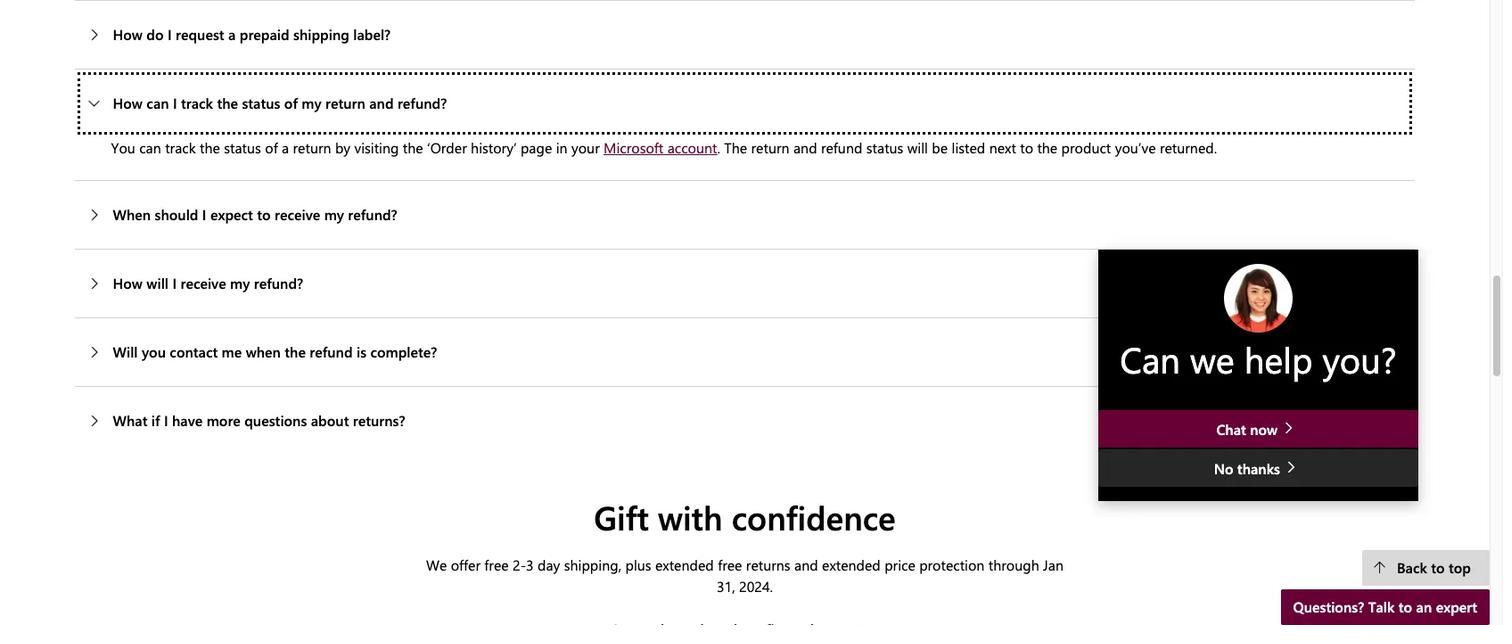 Task type: describe. For each thing, give the bounding box(es) containing it.
price
[[885, 556, 916, 575]]

gift with confidence
[[594, 495, 896, 539]]

expert
[[1437, 598, 1478, 616]]

chat
[[1217, 420, 1247, 439]]

1 vertical spatial receive
[[181, 274, 226, 292]]

1 vertical spatial of
[[265, 138, 278, 157]]

refund inside dropdown button
[[310, 342, 353, 361]]

0 vertical spatial will
[[908, 138, 928, 157]]

how can i track the status of my return and refund? button
[[75, 69, 1416, 137]]

1 horizontal spatial refund
[[821, 138, 863, 157]]

to inside "link"
[[1432, 558, 1445, 577]]

no
[[1214, 459, 1234, 478]]

i for expect
[[202, 205, 207, 224]]

no thanks button
[[1099, 449, 1419, 487]]

31,
[[717, 577, 736, 596]]

top
[[1449, 558, 1472, 577]]

when should i expect to receive my refund? button
[[75, 181, 1416, 249]]

is
[[357, 342, 367, 361]]

protection
[[920, 556, 985, 575]]

we
[[426, 556, 447, 575]]

the inside dropdown button
[[285, 342, 306, 361]]

i for track
[[173, 93, 177, 112]]

request
[[176, 25, 224, 43]]

have
[[172, 411, 203, 430]]

can for you
[[139, 138, 161, 157]]

shipping,
[[564, 556, 622, 575]]

if
[[151, 411, 160, 430]]

back to top link
[[1362, 550, 1490, 586]]

2 vertical spatial refund?
[[254, 274, 303, 292]]

status down how can i track the status of my return and refund?
[[224, 138, 261, 157]]

2024.
[[739, 577, 773, 596]]

back to top
[[1398, 558, 1472, 577]]

you
[[142, 342, 166, 361]]

when
[[113, 205, 151, 224]]

how will i receive my refund?
[[113, 274, 303, 292]]

how do i request a prepaid shipping label?
[[113, 25, 391, 43]]

complete?
[[371, 342, 437, 361]]

when
[[246, 342, 281, 361]]

can we help you?
[[1120, 336, 1397, 383]]

1 horizontal spatial receive
[[275, 205, 320, 224]]

by
[[335, 138, 351, 157]]

next
[[990, 138, 1017, 157]]

3
[[526, 556, 534, 575]]

return inside how can i track the status of my return and refund? dropdown button
[[326, 93, 366, 112]]

will you contact me when the refund is complete?
[[113, 342, 437, 361]]

1 vertical spatial track
[[165, 138, 196, 157]]

my inside dropdown button
[[302, 93, 322, 112]]

expect
[[210, 205, 253, 224]]

when should i expect to receive my refund?
[[113, 205, 398, 224]]

we offer free 2-3 day shipping, plus extended free returns and extended price protection through jan 31, 2024.
[[426, 556, 1064, 596]]

do
[[147, 25, 164, 43]]

to right next
[[1021, 138, 1034, 157]]

return left by
[[293, 138, 331, 157]]

i for receive
[[173, 274, 177, 292]]

the left product at the top
[[1038, 138, 1058, 157]]

2-
[[513, 556, 526, 575]]

1 free from the left
[[485, 556, 509, 575]]

no thanks
[[1214, 459, 1285, 478]]

history'
[[471, 138, 517, 157]]

1 vertical spatial my
[[324, 205, 344, 224]]

return right the
[[751, 138, 790, 157]]

your
[[572, 138, 600, 157]]

1 horizontal spatial a
[[282, 138, 289, 157]]

an
[[1417, 598, 1433, 616]]

i for have
[[164, 411, 168, 430]]

will
[[113, 342, 138, 361]]

returns?
[[353, 411, 405, 430]]

what if i have more questions about returns? button
[[75, 387, 1416, 455]]

with
[[658, 495, 723, 539]]

1 vertical spatial and
[[794, 138, 817, 157]]

the left 'order
[[403, 138, 423, 157]]

will you contact me when the refund is complete? button
[[75, 318, 1416, 386]]



Task type: locate. For each thing, give the bounding box(es) containing it.
1 extended from the left
[[656, 556, 714, 575]]

and inside "we offer free 2-3 day shipping, plus extended free returns and extended price protection through jan 31, 2024."
[[795, 556, 818, 575]]

and up visiting
[[369, 93, 394, 112]]

1 horizontal spatial free
[[718, 556, 742, 575]]

1 how from the top
[[113, 25, 143, 43]]

of down how can i track the status of my return and refund?
[[265, 138, 278, 157]]

you?
[[1323, 336, 1397, 383]]

a right 'request'
[[228, 25, 236, 43]]

listed
[[952, 138, 986, 157]]

my up me
[[230, 274, 250, 292]]

0 vertical spatial my
[[302, 93, 322, 112]]

product
[[1062, 138, 1112, 157]]

1 vertical spatial can
[[139, 138, 161, 157]]

1 vertical spatial a
[[282, 138, 289, 157]]

microsoft
[[604, 138, 664, 157]]

plus
[[626, 556, 652, 575]]

0 vertical spatial and
[[369, 93, 394, 112]]

status down prepaid
[[242, 93, 280, 112]]

the right when
[[285, 342, 306, 361]]

track down 'request'
[[181, 93, 213, 112]]

i down the should
[[173, 274, 177, 292]]

will
[[908, 138, 928, 157], [147, 274, 169, 292]]

0 vertical spatial refund?
[[398, 93, 447, 112]]

jan
[[1044, 556, 1064, 575]]

about
[[311, 411, 349, 430]]

how
[[113, 25, 143, 43], [113, 93, 143, 112], [113, 274, 143, 292]]

i for request
[[168, 25, 172, 43]]

extended
[[656, 556, 714, 575], [822, 556, 881, 575]]

refund? inside dropdown button
[[398, 93, 447, 112]]

my down by
[[324, 205, 344, 224]]

through
[[989, 556, 1040, 575]]

how left the 'do'
[[113, 25, 143, 43]]

extended left price on the bottom right
[[822, 556, 881, 575]]

will inside dropdown button
[[147, 274, 169, 292]]

how up will
[[113, 274, 143, 292]]

0 vertical spatial of
[[284, 93, 298, 112]]

of
[[284, 93, 298, 112], [265, 138, 278, 157]]

and inside dropdown button
[[369, 93, 394, 112]]

free left 2- on the left bottom of the page
[[485, 556, 509, 575]]

label?
[[353, 25, 391, 43]]

more
[[207, 411, 241, 430]]

how will i receive my refund? button
[[75, 250, 1416, 317]]

1 vertical spatial refund
[[310, 342, 353, 361]]

how for how can i track the status of my return and refund?
[[113, 93, 143, 112]]

2 how from the top
[[113, 93, 143, 112]]

returns
[[746, 556, 791, 575]]

receive up contact
[[181, 274, 226, 292]]

page
[[521, 138, 552, 157]]

track right you
[[165, 138, 196, 157]]

now
[[1251, 420, 1278, 439]]

account
[[668, 138, 718, 157]]

i
[[168, 25, 172, 43], [173, 93, 177, 112], [202, 205, 207, 224], [173, 274, 177, 292], [164, 411, 168, 430]]

returned.
[[1160, 138, 1218, 157]]

shipping
[[293, 25, 350, 43]]

to
[[1021, 138, 1034, 157], [257, 205, 271, 224], [1432, 558, 1445, 577], [1399, 598, 1413, 616]]

2 vertical spatial my
[[230, 274, 250, 292]]

return up by
[[326, 93, 366, 112]]

you can track the status of a return by visiting the 'order history' page in your microsoft account . the return and refund status will be listed next to the product you've returned.
[[111, 138, 1218, 157]]

2 horizontal spatial my
[[324, 205, 344, 224]]

can
[[147, 93, 169, 112], [139, 138, 161, 157]]

1 vertical spatial will
[[147, 274, 169, 292]]

a
[[228, 25, 236, 43], [282, 138, 289, 157]]

we
[[1191, 336, 1235, 383]]

refund? up will you contact me when the refund is complete?
[[254, 274, 303, 292]]

how inside dropdown button
[[113, 274, 143, 292]]

1 horizontal spatial extended
[[822, 556, 881, 575]]

return
[[326, 93, 366, 112], [293, 138, 331, 157], [751, 138, 790, 157]]

offer
[[451, 556, 481, 575]]

a inside dropdown button
[[228, 25, 236, 43]]

status left be
[[867, 138, 904, 157]]

refund? down visiting
[[348, 205, 398, 224]]

gift
[[594, 495, 649, 539]]

track inside dropdown button
[[181, 93, 213, 112]]

can down the 'do'
[[147, 93, 169, 112]]

1 vertical spatial how
[[113, 93, 143, 112]]

refund? up 'order
[[398, 93, 447, 112]]

the
[[217, 93, 238, 112], [200, 138, 220, 157], [403, 138, 423, 157], [1038, 138, 1058, 157], [285, 342, 306, 361]]

3 how from the top
[[113, 274, 143, 292]]

2 vertical spatial how
[[113, 274, 143, 292]]

0 horizontal spatial of
[[265, 138, 278, 157]]

chat now button
[[1099, 410, 1419, 448]]

free
[[485, 556, 509, 575], [718, 556, 742, 575]]

the
[[725, 138, 748, 157]]

1 horizontal spatial of
[[284, 93, 298, 112]]

0 vertical spatial track
[[181, 93, 213, 112]]

of down prepaid
[[284, 93, 298, 112]]

should
[[155, 205, 198, 224]]

0 horizontal spatial extended
[[656, 556, 714, 575]]

0 horizontal spatial will
[[147, 274, 169, 292]]

0 vertical spatial a
[[228, 25, 236, 43]]

how up you
[[113, 93, 143, 112]]

of inside how can i track the status of my return and refund? dropdown button
[[284, 93, 298, 112]]

prepaid
[[240, 25, 290, 43]]

be
[[932, 138, 948, 157]]

0 horizontal spatial refund
[[310, 342, 353, 361]]

receive right expect
[[275, 205, 320, 224]]

my
[[302, 93, 322, 112], [324, 205, 344, 224], [230, 274, 250, 292]]

will left be
[[908, 138, 928, 157]]

questions? talk to an expert
[[1294, 598, 1478, 616]]

2 extended from the left
[[822, 556, 881, 575]]

in
[[556, 138, 568, 157]]

questions? talk to an expert button
[[1281, 590, 1490, 625]]

i right the 'do'
[[168, 25, 172, 43]]

can right you
[[139, 138, 161, 157]]

my down shipping
[[302, 93, 322, 112]]

2 free from the left
[[718, 556, 742, 575]]

how do i request a prepaid shipping label? button
[[75, 1, 1416, 68]]

to left the an
[[1399, 598, 1413, 616]]

how for how do i request a prepaid shipping label?
[[113, 25, 143, 43]]

to left top
[[1432, 558, 1445, 577]]

questions?
[[1294, 598, 1365, 616]]

i inside dropdown button
[[164, 411, 168, 430]]

contact
[[170, 342, 218, 361]]

visiting
[[355, 138, 399, 157]]

how for how will i receive my refund?
[[113, 274, 143, 292]]

back
[[1398, 558, 1428, 577]]

questions
[[245, 411, 307, 430]]

help
[[1245, 336, 1313, 383]]

me
[[222, 342, 242, 361]]

how can i track the status of my return and refund?
[[113, 93, 447, 112]]

2 vertical spatial and
[[795, 556, 818, 575]]

microsoft account link
[[604, 138, 718, 157]]

talk
[[1369, 598, 1395, 616]]

day
[[538, 556, 560, 575]]

you
[[111, 138, 135, 157]]

confidence
[[732, 495, 896, 539]]

i left expect
[[202, 205, 207, 224]]

1 horizontal spatial my
[[302, 93, 322, 112]]

can inside dropdown button
[[147, 93, 169, 112]]

a down how can i track the status of my return and refund?
[[282, 138, 289, 157]]

.
[[718, 138, 721, 157]]

what if i have more questions about returns?
[[113, 411, 405, 430]]

to right expect
[[257, 205, 271, 224]]

i right if
[[164, 411, 168, 430]]

0 horizontal spatial my
[[230, 274, 250, 292]]

0 horizontal spatial free
[[485, 556, 509, 575]]

will up you
[[147, 274, 169, 292]]

track
[[181, 93, 213, 112], [165, 138, 196, 157]]

the down how do i request a prepaid shipping label?
[[217, 93, 238, 112]]

can
[[1120, 336, 1181, 383]]

the up expect
[[200, 138, 220, 157]]

0 horizontal spatial a
[[228, 25, 236, 43]]

and right the
[[794, 138, 817, 157]]

0 vertical spatial refund
[[821, 138, 863, 157]]

and right the returns
[[795, 556, 818, 575]]

the inside dropdown button
[[217, 93, 238, 112]]

extended right plus
[[656, 556, 714, 575]]

can for how
[[147, 93, 169, 112]]

1 horizontal spatial will
[[908, 138, 928, 157]]

1 vertical spatial refund?
[[348, 205, 398, 224]]

0 vertical spatial can
[[147, 93, 169, 112]]

i down 'request'
[[173, 93, 177, 112]]

you've
[[1115, 138, 1156, 157]]

0 horizontal spatial receive
[[181, 274, 226, 292]]

thanks
[[1238, 459, 1281, 478]]

0 vertical spatial receive
[[275, 205, 320, 224]]

free up 31,
[[718, 556, 742, 575]]

what
[[113, 411, 148, 430]]

status inside dropdown button
[[242, 93, 280, 112]]

0 vertical spatial how
[[113, 25, 143, 43]]

'order
[[427, 138, 467, 157]]

chat now
[[1217, 420, 1282, 439]]

receive
[[275, 205, 320, 224], [181, 274, 226, 292]]



Task type: vqa. For each thing, say whether or not it's contained in the screenshot.
Sign up for free link
no



